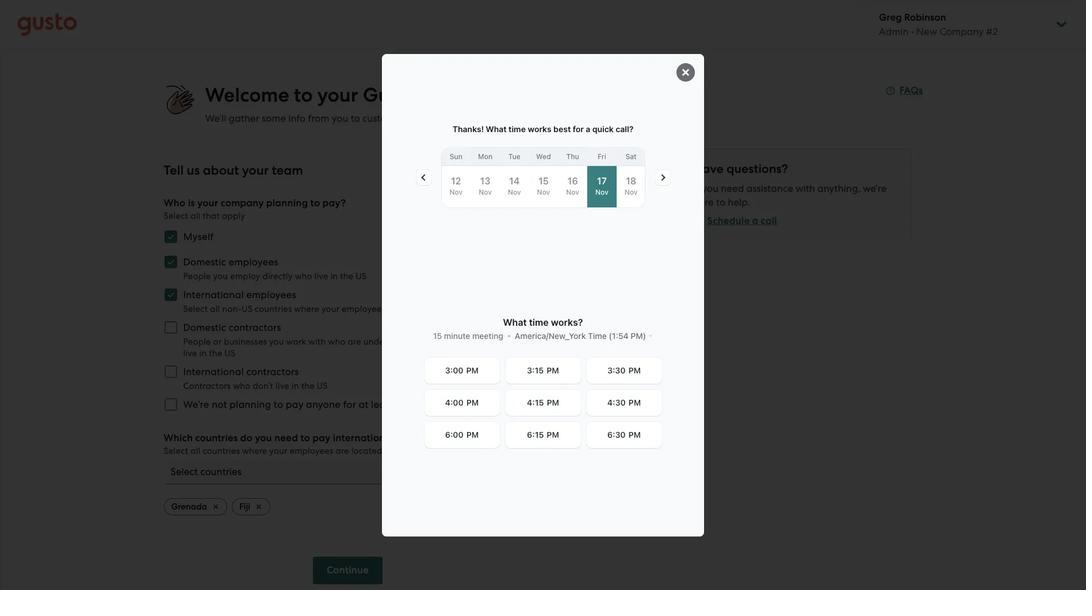 Task type: vqa. For each thing, say whether or not it's contained in the screenshot.
the within People or businesses you work with who are under contract for a specific project, who live in the US
yes



Task type: locate. For each thing, give the bounding box(es) containing it.
are left the under
[[348, 337, 361, 348]]

International employees checkbox
[[158, 283, 183, 308]]

a inside button
[[752, 215, 759, 227]]

0 vertical spatial all
[[190, 211, 200, 222]]

international up non-
[[183, 289, 244, 301]]

0 vertical spatial need
[[721, 183, 744, 194]]

people for domestic contractors
[[183, 337, 211, 348]]

to
[[294, 83, 313, 107], [351, 113, 360, 124], [716, 197, 726, 208], [310, 197, 320, 209], [274, 399, 283, 411], [301, 433, 310, 445]]

domestic up the or
[[183, 322, 226, 334]]

0 horizontal spatial where
[[242, 446, 267, 457]]

who is your company planning to pay? select all that apply
[[164, 197, 346, 222]]

live
[[314, 272, 328, 282], [183, 349, 197, 359], [276, 381, 289, 392]]

for right contract
[[426, 337, 437, 348]]

pay down the anyone on the bottom
[[313, 433, 331, 445]]

need up help.
[[721, 183, 744, 194]]

a left the call
[[752, 215, 759, 227]]

a
[[752, 215, 759, 227], [440, 337, 445, 348]]

the up we're not planning to pay anyone for at least 3 months
[[301, 381, 315, 392]]

planning inside the who is your company planning to pay? select all that apply
[[266, 197, 308, 209]]

0 vertical spatial contractors
[[229, 322, 281, 334]]

info
[[288, 113, 306, 124]]

1 vertical spatial countries
[[195, 433, 238, 445]]

for
[[426, 337, 437, 348], [343, 399, 356, 411]]

pay inside which countries do you need to pay international employees in? select all countries where your employees are located.
[[313, 433, 331, 445]]

call
[[761, 215, 777, 227]]

0 vertical spatial where
[[294, 304, 319, 315]]

are left located
[[388, 304, 401, 315]]

Myself checkbox
[[158, 224, 183, 250]]

work
[[286, 337, 306, 348]]

in up we're not planning to pay anyone for at least 3 months
[[292, 381, 299, 392]]

in up select all non-us countries where your employees are located
[[331, 272, 338, 282]]

countries down 'not'
[[203, 446, 240, 457]]

contractors up businesses
[[229, 322, 281, 334]]

employ
[[230, 272, 260, 282]]

some
[[262, 113, 286, 124]]

the down the or
[[209, 349, 222, 359]]

2 vertical spatial live
[[276, 381, 289, 392]]

a left specific
[[440, 337, 445, 348]]

with
[[796, 183, 815, 194], [308, 337, 326, 348]]

your up that
[[197, 197, 218, 209]]

international
[[183, 289, 244, 301], [183, 367, 244, 378]]

all down which
[[190, 446, 200, 457]]

international up contractors
[[183, 367, 244, 378]]

select down which
[[164, 446, 188, 457]]

all inside which countries do you need to pay international employees in? select all countries where your employees are located.
[[190, 446, 200, 457]]

1 horizontal spatial a
[[752, 215, 759, 227]]

your
[[317, 83, 358, 107], [410, 113, 430, 124], [242, 163, 269, 178], [197, 197, 218, 209], [322, 304, 340, 315], [269, 446, 288, 457]]

1 horizontal spatial in
[[292, 381, 299, 392]]

planning
[[266, 197, 308, 209], [230, 399, 271, 411]]

you right 'do'
[[255, 433, 272, 445]]

need right 'do'
[[274, 433, 298, 445]]

2 vertical spatial select
[[164, 446, 188, 457]]

to left customize
[[351, 113, 360, 124]]

0 vertical spatial in
[[331, 272, 338, 282]]

the inside people or businesses you work with who are under contract for a specific project, who live in the us
[[209, 349, 222, 359]]

1 vertical spatial live
[[183, 349, 197, 359]]

to right here
[[716, 197, 726, 208]]

1 people from the top
[[183, 272, 211, 282]]

continue button
[[313, 558, 383, 585]]

schedule a call button
[[694, 215, 777, 228]]

0 vertical spatial domestic
[[183, 257, 226, 268]]

fiji
[[239, 502, 250, 513]]

0 vertical spatial international
[[183, 289, 244, 301]]

live up select all non-us countries where your employees are located
[[314, 272, 328, 282]]

1 vertical spatial international
[[183, 367, 244, 378]]

planning down contractors who don't live in the us
[[230, 399, 271, 411]]

2 international from the top
[[183, 367, 244, 378]]

to inside the who is your company planning to pay? select all that apply
[[310, 197, 320, 209]]

live up international contractors option on the left
[[183, 349, 197, 359]]

2 vertical spatial are
[[336, 446, 349, 457]]

select up domestic contractors "option"
[[183, 304, 208, 315]]

0 horizontal spatial with
[[308, 337, 326, 348]]

0 horizontal spatial live
[[183, 349, 197, 359]]

pay
[[286, 399, 304, 411], [313, 433, 331, 445]]

pay?
[[323, 197, 346, 209]]

0 vertical spatial planning
[[266, 197, 308, 209]]

International contractors checkbox
[[158, 360, 183, 385]]

all down the is
[[190, 211, 200, 222]]

you left work on the bottom left
[[269, 337, 284, 348]]

live right the don't
[[276, 381, 289, 392]]

people for domestic employees
[[183, 272, 211, 282]]

people
[[183, 272, 211, 282], [183, 337, 211, 348]]

tell us about your team
[[164, 163, 303, 178]]

in up contractors
[[199, 349, 207, 359]]

with inside the if you need assistance with anything, we're here to help.
[[796, 183, 815, 194]]

1 international from the top
[[183, 289, 244, 301]]

where down 'do'
[[242, 446, 267, 457]]

employees down we're not planning to pay anyone for at least 3 months
[[290, 446, 333, 457]]

is
[[188, 197, 195, 209]]

1 vertical spatial the
[[209, 349, 222, 359]]

1 vertical spatial are
[[348, 337, 361, 348]]

contractors for international contractors
[[246, 367, 299, 378]]

you right from
[[332, 113, 348, 124]]

select down the who
[[164, 211, 188, 222]]

1 vertical spatial planning
[[230, 399, 271, 411]]

0 vertical spatial the
[[340, 272, 354, 282]]

0 vertical spatial a
[[752, 215, 759, 227]]

for left at
[[343, 399, 356, 411]]

we're
[[863, 183, 887, 194]]

1 vertical spatial with
[[308, 337, 326, 348]]

account menu element
[[864, 0, 1069, 49]]

your down we're not planning to pay anyone for at least 3 months
[[269, 446, 288, 457]]

your inside the who is your company planning to pay? select all that apply
[[197, 197, 218, 209]]

people inside people or businesses you work with who are under contract for a specific project, who live in the us
[[183, 337, 211, 348]]

to left pay?
[[310, 197, 320, 209]]

contractors
[[229, 322, 281, 334], [246, 367, 299, 378]]

domestic contractors
[[183, 322, 281, 334]]

We're not planning to pay anyone for at least 3 months checkbox
[[158, 392, 183, 418]]

select inside which countries do you need to pay international employees in? select all countries where your employees are located.
[[164, 446, 188, 457]]

0 horizontal spatial a
[[440, 337, 445, 348]]

domestic
[[183, 257, 226, 268], [183, 322, 226, 334]]

where
[[294, 304, 319, 315], [242, 446, 267, 457]]

select inside the who is your company planning to pay? select all that apply
[[164, 211, 188, 222]]

you right if
[[702, 183, 719, 194]]

1 horizontal spatial need
[[721, 183, 744, 194]]

1 domestic from the top
[[183, 257, 226, 268]]

1 vertical spatial where
[[242, 446, 267, 457]]

the
[[340, 272, 354, 282], [209, 349, 222, 359], [301, 381, 315, 392]]

domestic down myself
[[183, 257, 226, 268]]

0 horizontal spatial need
[[274, 433, 298, 445]]

people left the or
[[183, 337, 211, 348]]

are
[[388, 304, 401, 315], [348, 337, 361, 348], [336, 446, 349, 457]]

countries down people you employ directly who live in the us
[[255, 304, 292, 315]]

need inside the if you need assistance with anything, we're here to help.
[[721, 183, 744, 194]]

apply
[[222, 211, 245, 222]]

gather
[[229, 113, 259, 124]]

all left non-
[[210, 304, 220, 315]]

tell
[[164, 163, 184, 178]]

2 domestic from the top
[[183, 322, 226, 334]]

located
[[403, 304, 434, 315]]

0 vertical spatial live
[[314, 272, 328, 282]]

your up people or businesses you work with who are under contract for a specific project, who live in the us
[[322, 304, 340, 315]]

with right work on the bottom left
[[308, 337, 326, 348]]

at
[[359, 399, 369, 411]]

1 vertical spatial people
[[183, 337, 211, 348]]

setup
[[432, 113, 457, 124]]

2 vertical spatial all
[[190, 446, 200, 457]]

2 people from the top
[[183, 337, 211, 348]]

live inside people or businesses you work with who are under contract for a specific project, who live in the us
[[183, 349, 197, 359]]

countries left 'do'
[[195, 433, 238, 445]]

account
[[422, 83, 494, 107]]

us
[[356, 272, 367, 282], [242, 304, 253, 315], [225, 349, 235, 359], [317, 381, 328, 392]]

you down domestic employees
[[213, 272, 228, 282]]

1 horizontal spatial the
[[301, 381, 315, 392]]

all
[[190, 211, 200, 222], [210, 304, 220, 315], [190, 446, 200, 457]]

2 horizontal spatial live
[[314, 272, 328, 282]]

the up select all non-us countries where your employees are located
[[340, 272, 354, 282]]

your left team
[[242, 163, 269, 178]]

international for international employees
[[183, 289, 244, 301]]

select
[[164, 211, 188, 222], [183, 304, 208, 315], [164, 446, 188, 457]]

0 horizontal spatial the
[[209, 349, 222, 359]]

pay left the anyone on the bottom
[[286, 399, 304, 411]]

to down we're not planning to pay anyone for at least 3 months
[[301, 433, 310, 445]]

with left anything,
[[796, 183, 815, 194]]

0 vertical spatial select
[[164, 211, 188, 222]]

are down international
[[336, 446, 349, 457]]

faqs button
[[886, 84, 923, 98]]

0 horizontal spatial pay
[[286, 399, 304, 411]]

2 vertical spatial in
[[292, 381, 299, 392]]

1 horizontal spatial pay
[[313, 433, 331, 445]]

questions?
[[727, 162, 788, 177]]

employees down people you employ directly who live in the us
[[246, 289, 296, 301]]

you inside the if you need assistance with anything, we're here to help.
[[702, 183, 719, 194]]

employees down months
[[396, 433, 447, 445]]

people or businesses you work with who are under contract for a specific project, who live in the us
[[183, 337, 531, 359]]

employees
[[229, 257, 278, 268], [246, 289, 296, 301], [342, 304, 386, 315], [396, 433, 447, 445], [290, 446, 333, 457]]

0 vertical spatial for
[[426, 337, 437, 348]]

1 vertical spatial pay
[[313, 433, 331, 445]]

1 vertical spatial in
[[199, 349, 207, 359]]

international for international contractors
[[183, 367, 244, 378]]

1 vertical spatial need
[[274, 433, 298, 445]]

countries
[[255, 304, 292, 315], [195, 433, 238, 445], [203, 446, 240, 457]]

0 horizontal spatial in
[[199, 349, 207, 359]]

need inside which countries do you need to pay international employees in? select all countries where your employees are located.
[[274, 433, 298, 445]]

in
[[331, 272, 338, 282], [199, 349, 207, 359], [292, 381, 299, 392]]

0 vertical spatial people
[[183, 272, 211, 282]]

need
[[721, 183, 744, 194], [274, 433, 298, 445]]

to down contractors who don't live in the us
[[274, 399, 283, 411]]

contractors up the don't
[[246, 367, 299, 378]]

contractors who don't live in the us
[[183, 381, 328, 392]]

you inside welcome to your gusto account we'll gather some info from you to customize your setup experience.
[[332, 113, 348, 124]]

your up from
[[317, 83, 358, 107]]

1 horizontal spatial with
[[796, 183, 815, 194]]

located.
[[351, 446, 385, 457]]

1 vertical spatial contractors
[[246, 367, 299, 378]]

0 vertical spatial with
[[796, 183, 815, 194]]

1 vertical spatial a
[[440, 337, 445, 348]]

directly
[[263, 272, 293, 282]]

1 horizontal spatial for
[[426, 337, 437, 348]]

2 horizontal spatial the
[[340, 272, 354, 282]]

your left setup
[[410, 113, 430, 124]]

businesses
[[224, 337, 267, 348]]

planning down team
[[266, 197, 308, 209]]

have
[[694, 162, 724, 177]]

with inside people or businesses you work with who are under contract for a specific project, who live in the us
[[308, 337, 326, 348]]

least
[[371, 399, 393, 411]]

we're not planning to pay anyone for at least 3 months
[[183, 399, 439, 411]]

where up work on the bottom left
[[294, 304, 319, 315]]

for inside people or businesses you work with who are under contract for a specific project, who live in the us
[[426, 337, 437, 348]]

here
[[694, 197, 714, 208]]

non-
[[222, 304, 242, 315]]

from
[[308, 113, 329, 124]]

people up international employees checkbox
[[183, 272, 211, 282]]

0 horizontal spatial for
[[343, 399, 356, 411]]

1 vertical spatial for
[[343, 399, 356, 411]]

1 vertical spatial domestic
[[183, 322, 226, 334]]



Task type: describe. For each thing, give the bounding box(es) containing it.
under
[[364, 337, 388, 348]]

help.
[[728, 197, 750, 208]]

if
[[694, 183, 700, 194]]

to up info
[[294, 83, 313, 107]]

welcome to your gusto account we'll gather some info from you to customize your setup experience.
[[205, 83, 512, 124]]

1 vertical spatial select
[[183, 304, 208, 315]]

where inside which countries do you need to pay international employees in? select all countries where your employees are located.
[[242, 446, 267, 457]]

employees up the under
[[342, 304, 386, 315]]

contract
[[390, 337, 424, 348]]

do
[[240, 433, 253, 445]]

schedule
[[707, 215, 750, 227]]

grenada link
[[164, 499, 227, 516]]

in inside people or businesses you work with who are under contract for a specific project, who live in the us
[[199, 349, 207, 359]]

we'll
[[205, 113, 226, 124]]

your inside which countries do you need to pay international employees in? select all countries where your employees are located.
[[269, 446, 288, 457]]

company
[[221, 197, 264, 209]]

if you need assistance with anything, we're here to help.
[[694, 183, 887, 208]]

domestic for domestic employees
[[183, 257, 226, 268]]

are inside which countries do you need to pay international employees in? select all countries where your employees are located.
[[336, 446, 349, 457]]

all inside the who is your company planning to pay? select all that apply
[[190, 211, 200, 222]]

we're
[[183, 399, 209, 411]]

0 vertical spatial pay
[[286, 399, 304, 411]]

gusto
[[363, 83, 417, 107]]

anyone
[[306, 399, 341, 411]]

you inside which countries do you need to pay international employees in? select all countries where your employees are located.
[[255, 433, 272, 445]]

Domestic contractors checkbox
[[158, 315, 183, 341]]

months
[[404, 399, 439, 411]]

0 vertical spatial countries
[[255, 304, 292, 315]]

us inside people or businesses you work with who are under contract for a specific project, who live in the us
[[225, 349, 235, 359]]

who down international contractors
[[233, 381, 251, 392]]

assistance
[[747, 183, 793, 194]]

international contractors
[[183, 367, 299, 378]]

us
[[187, 163, 200, 178]]

contractors
[[183, 381, 231, 392]]

customize
[[363, 113, 407, 124]]

a inside people or businesses you work with who are under contract for a specific project, who live in the us
[[440, 337, 445, 348]]

not
[[212, 399, 227, 411]]

about
[[203, 163, 239, 178]]

employees up employ
[[229, 257, 278, 268]]

0 vertical spatial are
[[388, 304, 401, 315]]

or
[[213, 337, 222, 348]]

contractors for domestic contractors
[[229, 322, 281, 334]]

myself
[[183, 231, 214, 243]]

which countries do you need to pay international employees in? select all countries where your employees are located.
[[164, 433, 463, 457]]

international employees
[[183, 289, 296, 301]]

domestic for domestic contractors
[[183, 322, 226, 334]]

who left the under
[[328, 337, 346, 348]]

that
[[203, 211, 220, 222]]

2 horizontal spatial in
[[331, 272, 338, 282]]

1 horizontal spatial where
[[294, 304, 319, 315]]

to inside the if you need assistance with anything, we're here to help.
[[716, 197, 726, 208]]

have questions?
[[694, 162, 788, 177]]

specific
[[447, 337, 478, 348]]

you inside people or businesses you work with who are under contract for a specific project, who live in the us
[[269, 337, 284, 348]]

2 vertical spatial countries
[[203, 446, 240, 457]]

grenada
[[171, 502, 207, 513]]

team
[[272, 163, 303, 178]]

welcome
[[205, 83, 289, 107]]

3
[[396, 399, 402, 411]]

who right directly
[[295, 272, 312, 282]]

in?
[[449, 433, 463, 445]]

are inside people or businesses you work with who are under contract for a specific project, who live in the us
[[348, 337, 361, 348]]

home image
[[17, 13, 77, 36]]

faqs
[[900, 85, 923, 97]]

international
[[333, 433, 394, 445]]

project,
[[480, 337, 511, 348]]

1 horizontal spatial live
[[276, 381, 289, 392]]

who
[[164, 197, 186, 209]]

to inside which countries do you need to pay international employees in? select all countries where your employees are located.
[[301, 433, 310, 445]]

select all non-us countries where your employees are located
[[183, 304, 434, 315]]

Domestic employees checkbox
[[158, 250, 183, 275]]

anything,
[[818, 183, 861, 194]]

continue
[[327, 565, 369, 577]]

people you employ directly who live in the us
[[183, 272, 367, 282]]

fiji link
[[232, 499, 271, 516]]

experience.
[[460, 113, 512, 124]]

don't
[[253, 381, 273, 392]]

1 vertical spatial all
[[210, 304, 220, 315]]

which
[[164, 433, 193, 445]]

2 vertical spatial the
[[301, 381, 315, 392]]

schedule a call
[[707, 215, 777, 227]]

domestic employees
[[183, 257, 278, 268]]

who right project,
[[513, 337, 531, 348]]



